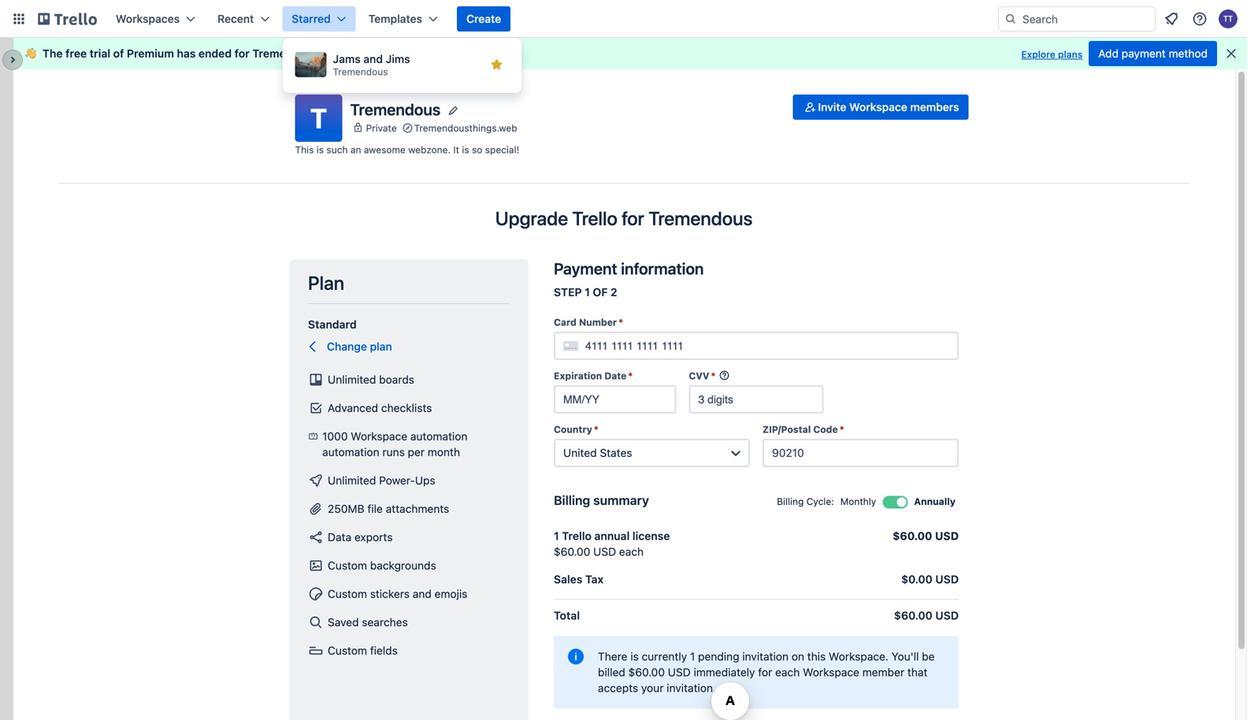Task type: describe. For each thing, give the bounding box(es) containing it.
add
[[1099, 47, 1119, 60]]

of for information
[[593, 286, 608, 299]]

trello for 1
[[562, 530, 592, 543]]

create button
[[457, 6, 511, 32]]

tremendous down the starred at left
[[253, 47, 319, 60]]

this is such an awesome webzone. it is so special!
[[295, 144, 520, 155]]

invitation.
[[667, 682, 717, 695]]

member
[[863, 666, 905, 679]]

templates button
[[359, 6, 448, 32]]

* for card number *
[[619, 317, 624, 328]]

file
[[368, 503, 383, 516]]

payment information step 1 of 2
[[554, 259, 704, 299]]

card
[[554, 317, 577, 328]]

terry turtle (terryturtle) image
[[1220, 9, 1239, 28]]

backgrounds
[[370, 559, 437, 572]]

250mb file attachments
[[328, 503, 450, 516]]

united
[[564, 447, 597, 460]]

explore plans button
[[1022, 45, 1083, 64]]

tremendousthings.web
[[414, 122, 518, 133]]

is for there
[[631, 650, 639, 663]]

date
[[605, 371, 627, 382]]

there is currently 1 pending invitation on this workspace.
[[598, 650, 889, 663]]

power-
[[379, 474, 415, 487]]

2
[[611, 286, 618, 299]]

👋
[[25, 47, 36, 60]]

awesome
[[364, 144, 406, 155]]

1 vertical spatial $60.00 usd
[[895, 609, 959, 622]]

custom stickers and emojis
[[328, 588, 468, 601]]

expiration
[[554, 371, 602, 382]]

special!
[[485, 144, 520, 155]]

has
[[177, 47, 196, 60]]

* for expiration date *
[[629, 371, 633, 382]]

t
[[310, 102, 327, 134]]

$60.00 up your
[[629, 666, 665, 679]]

per
[[408, 446, 425, 459]]

unlimited for unlimited boards
[[328, 373, 376, 386]]

plans
[[1059, 49, 1083, 60]]

emojis
[[435, 588, 468, 601]]

there
[[598, 650, 628, 663]]

starred button
[[282, 6, 356, 32]]

2 vertical spatial $60.00 usd
[[629, 666, 691, 679]]

currently
[[642, 650, 688, 663]]

custom backgrounds
[[328, 559, 437, 572]]

month
[[428, 446, 460, 459]]

invite workspace members button
[[793, 95, 969, 120]]

license
[[633, 530, 670, 543]]

ended
[[199, 47, 232, 60]]

back to home image
[[38, 6, 97, 32]]

jams and jims tremendous
[[333, 52, 410, 77]]

card number *
[[554, 317, 624, 328]]

change plan
[[327, 340, 392, 353]]

billing for billing summary
[[554, 493, 591, 508]]

sales
[[554, 573, 583, 586]]

each inside the 1 trello annual license $60.00 usd each
[[620, 546, 644, 559]]

custom for custom backgrounds
[[328, 559, 367, 572]]

jims
[[386, 52, 410, 65]]

fields
[[370, 644, 398, 657]]

usd down annually on the bottom right
[[936, 530, 959, 543]]

the
[[43, 47, 63, 60]]

and inside "jams and jims tremendous"
[[364, 52, 383, 65]]

custom for custom stickers and emojis
[[328, 588, 367, 601]]

data
[[328, 531, 352, 544]]

t button
[[295, 95, 343, 142]]

method
[[1170, 47, 1209, 60]]

states
[[600, 447, 633, 460]]

your
[[642, 682, 664, 695]]

jams
[[333, 52, 361, 65]]

* for zip/postal code *
[[840, 424, 845, 435]]

banner containing 👋
[[13, 38, 1248, 69]]

0 notifications image
[[1163, 9, 1182, 28]]

data exports
[[328, 531, 393, 544]]

advanced checklists
[[328, 402, 432, 415]]

expiration date *
[[554, 371, 633, 382]]

workspace for 1000
[[351, 430, 408, 443]]

billed
[[598, 666, 626, 679]]

stickers
[[370, 588, 410, 601]]

1 for payment
[[585, 286, 590, 299]]

1000
[[323, 430, 348, 443]]

number
[[579, 317, 617, 328]]

$60.00 inside the 1 trello annual license $60.00 usd each
[[554, 546, 591, 559]]

trello for upgrade
[[573, 207, 618, 229]]

open information menu image
[[1193, 11, 1209, 27]]

country
[[554, 424, 593, 435]]

it
[[454, 144, 460, 155]]

sales tax
[[554, 573, 604, 586]]

you'll be billed
[[598, 650, 935, 679]]

recent button
[[208, 6, 279, 32]]

workspace for invite
[[850, 101, 908, 114]]

each inside the 'immediately for each workspace member that accepts your invitation.'
[[776, 666, 800, 679]]

tremendous inside "jams and jims tremendous"
[[333, 66, 388, 77]]

upgrade
[[496, 207, 569, 229]]

unlimited for unlimited power-ups
[[328, 474, 376, 487]]



Task type: locate. For each thing, give the bounding box(es) containing it.
$60.00 down $0.00
[[895, 609, 933, 622]]

0 vertical spatial automation
[[411, 430, 468, 443]]

3 custom from the top
[[328, 644, 367, 657]]

wave image
[[25, 47, 36, 61]]

* left the open cvv tooltip image
[[712, 371, 716, 382]]

1 horizontal spatial and
[[413, 588, 432, 601]]

2 horizontal spatial is
[[631, 650, 639, 663]]

:
[[832, 496, 835, 507]]

$60.00 usd
[[893, 530, 959, 543], [895, 609, 959, 622], [629, 666, 691, 679]]

0 vertical spatial for
[[235, 47, 250, 60]]

automation up month
[[411, 430, 468, 443]]

tax
[[586, 573, 604, 586]]

usd inside the 1 trello annual license $60.00 usd each
[[594, 546, 617, 559]]

of for the
[[113, 47, 124, 60]]

and
[[364, 52, 383, 65], [413, 588, 432, 601]]

workspace right invite at the right
[[850, 101, 908, 114]]

annually
[[915, 496, 956, 507]]

250mb
[[328, 503, 365, 516]]

and left the 'jims'
[[364, 52, 383, 65]]

change
[[327, 340, 367, 353]]

free
[[66, 47, 87, 60]]

2 horizontal spatial 1
[[691, 650, 696, 663]]

advanced
[[328, 402, 378, 415]]

0 vertical spatial 1
[[585, 286, 590, 299]]

* right number
[[619, 317, 624, 328]]

0 horizontal spatial automation
[[323, 446, 380, 459]]

1 horizontal spatial is
[[462, 144, 470, 155]]

0 vertical spatial unlimited
[[328, 373, 376, 386]]

for down invitation
[[759, 666, 773, 679]]

on
[[792, 650, 805, 663]]

such
[[327, 144, 348, 155]]

2 horizontal spatial for
[[759, 666, 773, 679]]

monthly
[[841, 496, 877, 507]]

workspace.
[[829, 650, 889, 663]]

1 left 'pending'
[[691, 650, 696, 663]]

90210 text field
[[763, 439, 959, 468]]

ups
[[415, 474, 436, 487]]

usd
[[936, 530, 959, 543], [594, 546, 617, 559], [936, 573, 959, 586], [936, 609, 959, 622], [668, 666, 691, 679]]

1 vertical spatial workspace
[[351, 430, 408, 443]]

1 vertical spatial 1
[[554, 530, 560, 543]]

custom
[[328, 559, 367, 572], [328, 588, 367, 601], [328, 644, 367, 657]]

*
[[619, 317, 624, 328], [629, 371, 633, 382], [712, 371, 716, 382], [594, 424, 599, 435], [840, 424, 845, 435]]

usd down "$0.00 usd"
[[936, 609, 959, 622]]

2 vertical spatial for
[[759, 666, 773, 679]]

billing summary
[[554, 493, 650, 508]]

tremendous down jams
[[333, 66, 388, 77]]

sm image
[[803, 99, 819, 115]]

cvv *
[[689, 371, 716, 382]]

1 inside payment information step 1 of 2
[[585, 286, 590, 299]]

$60.00 usd down "$0.00 usd"
[[895, 609, 959, 622]]

starred icon image
[[491, 58, 503, 71]]

👋 the free trial of premium has ended for tremendous .
[[25, 47, 322, 60]]

$60.00 up sales
[[554, 546, 591, 559]]

billing
[[554, 493, 591, 508], [777, 496, 804, 507]]

upgrade trello for tremendous
[[496, 207, 753, 229]]

of left 2
[[593, 286, 608, 299]]

this
[[295, 144, 314, 155]]

tremendous up information
[[649, 207, 753, 229]]

is for this
[[317, 144, 324, 155]]

usd right $0.00
[[936, 573, 959, 586]]

0 vertical spatial custom
[[328, 559, 367, 572]]

trello left annual
[[562, 530, 592, 543]]

1 horizontal spatial of
[[593, 286, 608, 299]]

workspace down the this
[[803, 666, 860, 679]]

for up information
[[622, 207, 645, 229]]

* right date
[[629, 371, 633, 382]]

1 up sales
[[554, 530, 560, 543]]

$60.00 usd down currently on the right bottom of page
[[629, 666, 691, 679]]

pending
[[699, 650, 740, 663]]

1 horizontal spatial each
[[776, 666, 800, 679]]

1 vertical spatial automation
[[323, 446, 380, 459]]

1 vertical spatial and
[[413, 588, 432, 601]]

0 vertical spatial trello
[[573, 207, 618, 229]]

1 vertical spatial each
[[776, 666, 800, 679]]

0 vertical spatial $60.00 usd
[[893, 530, 959, 543]]

explore
[[1022, 49, 1056, 60]]

2 unlimited from the top
[[328, 474, 376, 487]]

runs
[[383, 446, 405, 459]]

primary element
[[0, 0, 1248, 38]]

recent
[[218, 12, 254, 25]]

workspaces button
[[106, 6, 205, 32]]

workspace inside the 'immediately for each workspace member that accepts your invitation.'
[[803, 666, 860, 679]]

templates
[[369, 12, 423, 25]]

plan
[[308, 272, 345, 294]]

$60.00 down annually on the bottom right
[[893, 530, 933, 543]]

total
[[554, 609, 580, 622]]

custom fields
[[328, 644, 398, 657]]

2 vertical spatial 1
[[691, 650, 696, 663]]

for right ended
[[235, 47, 250, 60]]

workspace up runs
[[351, 430, 408, 443]]

information
[[621, 259, 704, 278]]

banner
[[13, 38, 1248, 69]]

1 trello annual license $60.00 usd each
[[554, 530, 670, 559]]

tremendous up private
[[350, 100, 441, 118]]

attachments
[[386, 503, 450, 516]]

plan
[[370, 340, 392, 353]]

immediately
[[694, 666, 756, 679]]

create
[[467, 12, 502, 25]]

$60.00 usd down annually on the bottom right
[[893, 530, 959, 543]]

zip/postal
[[763, 424, 811, 435]]

1 horizontal spatial for
[[622, 207, 645, 229]]

1 right step
[[585, 286, 590, 299]]

you'll
[[892, 650, 920, 663]]

* right country
[[594, 424, 599, 435]]

1 for there
[[691, 650, 696, 663]]

searches
[[362, 616, 408, 629]]

1 horizontal spatial billing
[[777, 496, 804, 507]]

0 vertical spatial of
[[113, 47, 124, 60]]

and left emojis
[[413, 588, 432, 601]]

0 horizontal spatial and
[[364, 52, 383, 65]]

of inside payment information step 1 of 2
[[593, 286, 608, 299]]

billing left cycle
[[777, 496, 804, 507]]

custom down the "data"
[[328, 559, 367, 572]]

1 horizontal spatial 1
[[585, 286, 590, 299]]

standard
[[308, 318, 357, 331]]

starred
[[292, 12, 331, 25]]

0 horizontal spatial billing
[[554, 493, 591, 508]]

0 horizontal spatial of
[[113, 47, 124, 60]]

step
[[554, 286, 582, 299]]

0 horizontal spatial each
[[620, 546, 644, 559]]

2 vertical spatial custom
[[328, 644, 367, 657]]

is right this
[[317, 144, 324, 155]]

of right trial
[[113, 47, 124, 60]]

0 horizontal spatial 1
[[554, 530, 560, 543]]

custom up saved
[[328, 588, 367, 601]]

zip/postal code *
[[763, 424, 845, 435]]

automation down 1000
[[323, 446, 380, 459]]

is
[[317, 144, 324, 155], [462, 144, 470, 155], [631, 650, 639, 663]]

0 horizontal spatial is
[[317, 144, 324, 155]]

for inside the 'immediately for each workspace member that accepts your invitation.'
[[759, 666, 773, 679]]

$0.00
[[902, 573, 933, 586]]

this
[[808, 650, 826, 663]]

unlimited power-ups
[[328, 474, 436, 487]]

premium
[[127, 47, 174, 60]]

0 vertical spatial workspace
[[850, 101, 908, 114]]

Search field
[[999, 6, 1157, 32]]

webzone.
[[408, 144, 451, 155]]

workspaces
[[116, 12, 180, 25]]

1 unlimited from the top
[[328, 373, 376, 386]]

cycle
[[807, 496, 832, 507]]

2 custom from the top
[[328, 588, 367, 601]]

workspace
[[850, 101, 908, 114], [351, 430, 408, 443], [803, 666, 860, 679]]

code
[[814, 424, 839, 435]]

united states
[[564, 447, 633, 460]]

workspace inside button
[[850, 101, 908, 114]]

1 horizontal spatial automation
[[411, 430, 468, 443]]

saved
[[328, 616, 359, 629]]

invite
[[819, 101, 847, 114]]

unlimited up advanced
[[328, 373, 376, 386]]

private
[[366, 122, 397, 133]]

1 vertical spatial trello
[[562, 530, 592, 543]]

1 vertical spatial for
[[622, 207, 645, 229]]

1 vertical spatial custom
[[328, 588, 367, 601]]

trello up the payment
[[573, 207, 618, 229]]

open cvv tooltip image
[[719, 370, 730, 381]]

2 vertical spatial workspace
[[803, 666, 860, 679]]

billing cycle : monthly
[[777, 496, 877, 507]]

country *
[[554, 424, 599, 435]]

payment
[[554, 259, 618, 278]]

unlimited up "250mb"
[[328, 474, 376, 487]]

usd down annual
[[594, 546, 617, 559]]

.
[[319, 47, 322, 60]]

payment
[[1122, 47, 1167, 60]]

1 vertical spatial unlimited
[[328, 474, 376, 487]]

* right code
[[840, 424, 845, 435]]

add payment method button
[[1090, 41, 1218, 66]]

is right there
[[631, 650, 639, 663]]

invite workspace members
[[819, 101, 960, 114]]

0 vertical spatial each
[[620, 546, 644, 559]]

1 vertical spatial of
[[593, 286, 608, 299]]

billing for billing cycle : monthly
[[777, 496, 804, 507]]

custom for custom fields
[[328, 644, 367, 657]]

billing down the united at the bottom of the page
[[554, 493, 591, 508]]

trial
[[90, 47, 110, 60]]

custom down saved
[[328, 644, 367, 657]]

each down annual
[[620, 546, 644, 559]]

saved searches
[[328, 616, 408, 629]]

immediately for each workspace member that accepts your invitation.
[[598, 666, 928, 695]]

1 inside the 1 trello annual license $60.00 usd each
[[554, 530, 560, 543]]

an
[[351, 144, 361, 155]]

boards
[[379, 373, 415, 386]]

1 custom from the top
[[328, 559, 367, 572]]

each down on
[[776, 666, 800, 679]]

workspace inside 1000 workspace automation automation runs per month
[[351, 430, 408, 443]]

0 horizontal spatial for
[[235, 47, 250, 60]]

0 vertical spatial and
[[364, 52, 383, 65]]

usd up invitation.
[[668, 666, 691, 679]]

tremendous
[[253, 47, 319, 60], [333, 66, 388, 77], [350, 100, 441, 118], [649, 207, 753, 229]]

$0.00 usd
[[902, 573, 959, 586]]

change plan button
[[305, 339, 392, 355]]

search image
[[1005, 13, 1018, 25]]

is right it
[[462, 144, 470, 155]]

unlimited boards
[[328, 373, 415, 386]]

trello inside the 1 trello annual license $60.00 usd each
[[562, 530, 592, 543]]



Task type: vqa. For each thing, say whether or not it's contained in the screenshot.
'upgrade trello for tremendous'
yes



